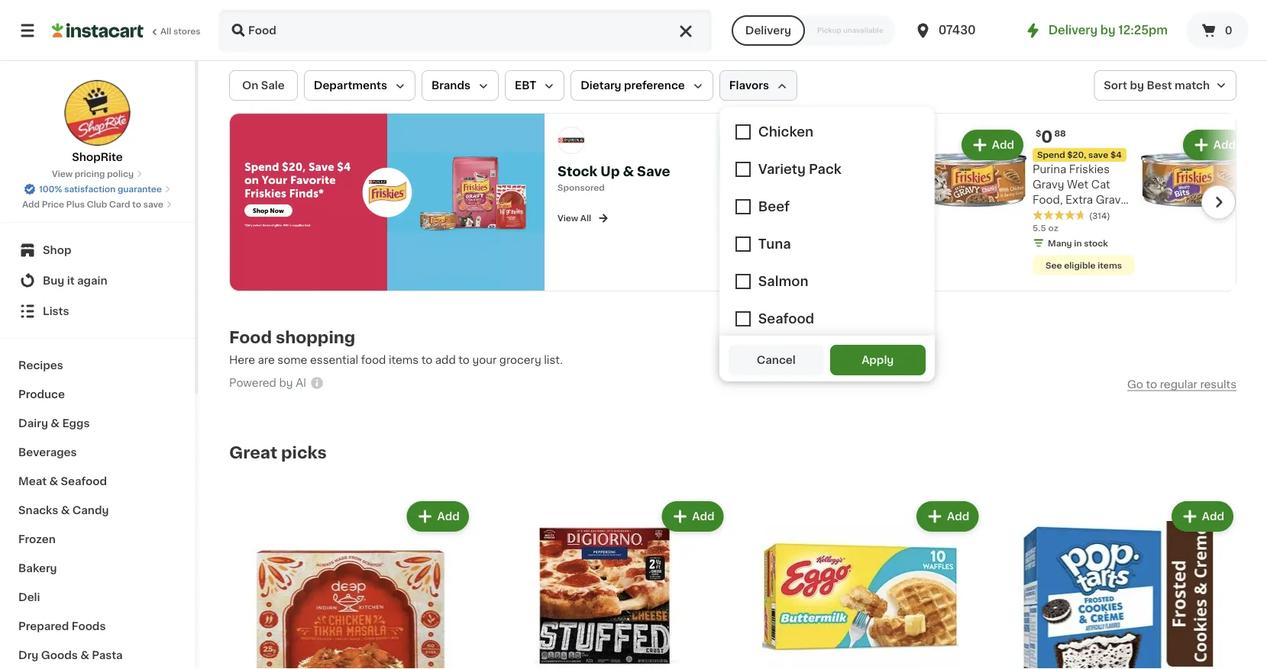 Task type: locate. For each thing, give the bounding box(es) containing it.
2 friskies from the left
[[1069, 164, 1110, 175]]

sensations
[[811, 195, 871, 205]]

friskies for food,
[[848, 164, 888, 175]]

stock
[[1084, 239, 1108, 247]]

apply
[[862, 355, 894, 366]]

friskies inside purina friskies gravy wet cat food, extra gravy chunky with chicken in savory gravy
[[1069, 164, 1110, 175]]

here
[[229, 355, 255, 366]]

0 vertical spatial all
[[160, 27, 171, 36]]

& left eggs on the left bottom of page
[[51, 419, 60, 429]]

gravy left wet
[[1033, 179, 1065, 190]]

food, inside purina friskies gravy wet cat food, extra gravy chunky with chicken in savory gravy
[[1033, 195, 1063, 205]]

nsored
[[575, 183, 605, 192]]

some
[[278, 355, 307, 366]]

0 horizontal spatial all
[[160, 27, 171, 36]]

friskies inside 'purina friskies dry cat food, seafood sensations'
[[848, 164, 888, 175]]

friskies down spend $20, save $4
[[1069, 164, 1110, 175]]

0 horizontal spatial view
[[52, 170, 73, 178]]

grocery
[[500, 355, 541, 366]]

seafood up candy
[[61, 477, 107, 487]]

friskies
[[848, 164, 888, 175], [1069, 164, 1110, 175]]

1 horizontal spatial all
[[580, 214, 591, 222]]

delivery inside button
[[745, 25, 791, 36]]

in left stock
[[1074, 239, 1082, 247]]

dietary preference button
[[571, 70, 713, 101]]

(314)
[[1089, 211, 1110, 220]]

0 vertical spatial items
[[1098, 261, 1122, 269]]

0 vertical spatial food,
[[833, 179, 863, 190]]

0 vertical spatial gravy
[[1033, 179, 1065, 190]]

gravy
[[1033, 179, 1065, 190], [1096, 195, 1128, 205], [1033, 240, 1065, 251]]

deli link
[[9, 584, 186, 613]]

brands
[[432, 80, 471, 91]]

cancel
[[757, 355, 796, 366]]

1 vertical spatial food,
[[1033, 195, 1063, 205]]

1 horizontal spatial items
[[1098, 261, 1122, 269]]

purina inside purina friskies gravy wet cat food, extra gravy chunky with chicken in savory gravy
[[1033, 164, 1067, 175]]

see
[[1046, 261, 1062, 269]]

sort by best match
[[1104, 80, 1210, 91]]

& inside 'link'
[[80, 651, 89, 662]]

by right sort
[[1130, 80, 1144, 91]]

view up the 100%
[[52, 170, 73, 178]]

eligible
[[1064, 261, 1096, 269]]

delivery up "flavors" "dropdown button"
[[745, 25, 791, 36]]

delivery left 12:25pm
[[1049, 25, 1098, 36]]

1 vertical spatial by
[[1130, 80, 1144, 91]]

items
[[1098, 261, 1122, 269], [389, 355, 419, 366]]

by for powered
[[279, 378, 293, 389]]

purina down the spend
[[1033, 164, 1067, 175]]

1 vertical spatial save
[[143, 201, 163, 209]]

view down spo
[[558, 214, 578, 222]]

seafood
[[866, 179, 911, 190], [61, 477, 107, 487]]

1 cat from the left
[[811, 179, 830, 190]]

0 vertical spatial 0
[[1225, 25, 1233, 36]]

all down nsored
[[580, 214, 591, 222]]

by inside field
[[1130, 80, 1144, 91]]

1 horizontal spatial by
[[1101, 25, 1116, 36]]

0 vertical spatial seafood
[[866, 179, 911, 190]]

1 vertical spatial view
[[558, 214, 578, 222]]

view
[[52, 170, 73, 178], [558, 214, 578, 222]]

pasta
[[92, 651, 123, 662]]

0 button
[[1186, 12, 1249, 49]]

1 vertical spatial in
[[1074, 239, 1082, 247]]

frozen link
[[9, 526, 186, 555]]

1 purina from the left
[[811, 164, 845, 175]]

& left pasta
[[80, 651, 89, 662]]

0 horizontal spatial items
[[389, 355, 419, 366]]

powered by ai
[[229, 378, 306, 389]]

& right meat
[[49, 477, 58, 487]]

add
[[435, 355, 456, 366]]

product group
[[920, 127, 1135, 278], [229, 499, 472, 670], [484, 499, 727, 670], [739, 499, 982, 670], [994, 499, 1237, 670]]

0 vertical spatial save
[[1089, 151, 1109, 159]]

delivery
[[1049, 25, 1098, 36], [745, 25, 791, 36]]

0 horizontal spatial 0
[[1041, 128, 1053, 144]]

save left $4
[[1089, 151, 1109, 159]]

& left candy
[[61, 506, 70, 516]]

add link
[[1141, 127, 1267, 252]]

2 vertical spatial by
[[279, 378, 293, 389]]

2 horizontal spatial by
[[1130, 80, 1144, 91]]

1 horizontal spatial 0
[[1225, 25, 1233, 36]]

purina friskies dry cat food, seafood sensations
[[811, 164, 911, 205]]

plus
[[66, 201, 85, 209]]

5.5 oz
[[1033, 224, 1059, 232]]

1 vertical spatial items
[[389, 355, 419, 366]]

dairy & eggs link
[[9, 409, 186, 438]]

flavors
[[729, 80, 769, 91]]

$ 0 88
[[1036, 128, 1066, 144]]

to
[[132, 201, 141, 209], [421, 355, 433, 366], [459, 355, 470, 366], [1146, 379, 1157, 390]]

0 horizontal spatial friskies
[[848, 164, 888, 175]]

food, up the "chunky"
[[1033, 195, 1063, 205]]

by for sort
[[1130, 80, 1144, 91]]

it
[[67, 276, 75, 286]]

1 horizontal spatial food,
[[1033, 195, 1063, 205]]

items inside button
[[1098, 261, 1122, 269]]

0 horizontal spatial delivery
[[745, 25, 791, 36]]

see eligible items
[[1046, 261, 1122, 269]]

by left ai
[[279, 378, 293, 389]]

all
[[160, 27, 171, 36], [580, 214, 591, 222]]

add button inside product group
[[963, 131, 1022, 159]]

1 horizontal spatial friskies
[[1069, 164, 1110, 175]]

dietary
[[581, 80, 622, 91]]

0 horizontal spatial cat
[[811, 179, 830, 190]]

dry goods & pasta link
[[9, 642, 186, 670]]

purina up sensations
[[811, 164, 845, 175]]

chunky
[[1033, 210, 1074, 220]]

cat inside 'purina friskies dry cat food, seafood sensations'
[[811, 179, 830, 190]]

add inside product group
[[992, 140, 1014, 150]]

0 horizontal spatial food,
[[833, 179, 863, 190]]

1 vertical spatial all
[[580, 214, 591, 222]]

purina for cat
[[811, 164, 845, 175]]

to right go
[[1146, 379, 1157, 390]]

1 horizontal spatial save
[[1089, 151, 1109, 159]]

0 vertical spatial view
[[52, 170, 73, 178]]

all left stores
[[160, 27, 171, 36]]

cat right wet
[[1091, 179, 1111, 190]]

1 friskies from the left
[[848, 164, 888, 175]]

1 horizontal spatial delivery
[[1049, 25, 1098, 36]]

1 horizontal spatial view
[[558, 214, 578, 222]]

view pricing policy
[[52, 170, 134, 178]]

prepared
[[18, 622, 69, 633]]

by
[[1101, 25, 1116, 36], [1130, 80, 1144, 91], [279, 378, 293, 389]]

by left 12:25pm
[[1101, 25, 1116, 36]]

1 horizontal spatial seafood
[[866, 179, 911, 190]]

0 horizontal spatial seafood
[[61, 477, 107, 487]]

brands button
[[422, 70, 499, 101]]

gravy down chicken
[[1033, 240, 1065, 251]]

items right food at the left
[[389, 355, 419, 366]]

1 vertical spatial dry
[[18, 651, 38, 662]]

1 vertical spatial 0
[[1041, 128, 1053, 144]]

purina
[[811, 164, 845, 175], [1033, 164, 1067, 175]]

friskies up sensations
[[848, 164, 888, 175]]

match
[[1175, 80, 1210, 91]]

& for eggs
[[51, 419, 60, 429]]

1 horizontal spatial cat
[[1091, 179, 1111, 190]]

snacks
[[18, 506, 58, 516]]

0 vertical spatial by
[[1101, 25, 1116, 36]]

add
[[771, 140, 793, 150], [992, 140, 1014, 150], [1214, 140, 1236, 150], [22, 201, 40, 209], [437, 512, 460, 522], [692, 512, 715, 522], [947, 512, 970, 522], [1202, 512, 1225, 522]]

meat & seafood
[[18, 477, 107, 487]]

in up many in stock
[[1079, 225, 1089, 236]]

add inside add link
[[1214, 140, 1236, 150]]

instacart logo image
[[52, 21, 144, 40]]

1 horizontal spatial purina
[[1033, 164, 1067, 175]]

& right up
[[623, 165, 634, 178]]

0 vertical spatial in
[[1079, 225, 1089, 236]]

service type group
[[732, 15, 896, 46]]

None search field
[[218, 9, 712, 52]]

club
[[87, 201, 107, 209]]

in
[[1079, 225, 1089, 236], [1074, 239, 1082, 247]]

1 vertical spatial gravy
[[1096, 195, 1128, 205]]

add button
[[742, 131, 801, 159], [963, 131, 1022, 159], [1185, 131, 1244, 159], [408, 503, 467, 531], [663, 503, 722, 531], [918, 503, 977, 531], [1173, 503, 1232, 531]]

spo
[[558, 183, 575, 192]]

Search field
[[220, 11, 710, 50]]

produce
[[18, 390, 65, 400]]

save down guarantee
[[143, 201, 163, 209]]

to right "add"
[[459, 355, 470, 366]]

essential
[[310, 355, 358, 366]]

items down stock
[[1098, 261, 1122, 269]]

2 purina from the left
[[1033, 164, 1067, 175]]

0 horizontal spatial by
[[279, 378, 293, 389]]

0 horizontal spatial dry
[[18, 651, 38, 662]]

& for seafood
[[49, 477, 58, 487]]

cat up sensations
[[811, 179, 830, 190]]

gravy up (314)
[[1096, 195, 1128, 205]]

food,
[[833, 179, 863, 190], [1033, 195, 1063, 205]]

0 vertical spatial dry
[[891, 164, 911, 175]]

5.5
[[1033, 224, 1046, 232]]

lists
[[43, 306, 69, 317]]

food, up sensations
[[833, 179, 863, 190]]

$
[[1036, 129, 1041, 138]]

1 horizontal spatial dry
[[891, 164, 911, 175]]

foods
[[72, 622, 106, 633]]

purina inside 'purina friskies dry cat food, seafood sensations'
[[811, 164, 845, 175]]

picks
[[281, 445, 327, 461]]

prepared foods
[[18, 622, 106, 633]]

save
[[1089, 151, 1109, 159], [143, 201, 163, 209]]

2 cat from the left
[[1091, 179, 1111, 190]]

dairy & eggs
[[18, 419, 90, 429]]

buy
[[43, 276, 64, 286]]

snacks & candy
[[18, 506, 109, 516]]

seafood up sensations
[[866, 179, 911, 190]]

0 horizontal spatial purina
[[811, 164, 845, 175]]



Task type: describe. For each thing, give the bounding box(es) containing it.
delivery for delivery by 12:25pm
[[1049, 25, 1098, 36]]

by for delivery
[[1101, 25, 1116, 36]]

friskies for cat
[[1069, 164, 1110, 175]]

meat & seafood link
[[9, 468, 186, 497]]

delivery for delivery
[[745, 25, 791, 36]]

add button inside add link
[[1185, 131, 1244, 159]]

88
[[1055, 129, 1066, 138]]

all inside "link"
[[160, 27, 171, 36]]

100% satisfaction guarantee
[[39, 185, 162, 194]]

on sale
[[242, 80, 285, 91]]

in inside purina friskies gravy wet cat food, extra gravy chunky with chicken in savory gravy
[[1079, 225, 1089, 236]]

0 horizontal spatial save
[[143, 201, 163, 209]]

$20,
[[1067, 151, 1086, 159]]

& for candy
[[61, 506, 70, 516]]

savory
[[1092, 225, 1129, 236]]

shoprite logo image
[[64, 79, 131, 147]]

& inside stock up & save spo nsored
[[623, 165, 634, 178]]

produce link
[[9, 380, 186, 409]]

recipes link
[[9, 351, 186, 380]]

save inside product group
[[1089, 151, 1109, 159]]

goods
[[41, 651, 78, 662]]

stock
[[558, 165, 598, 178]]

purina image
[[558, 127, 585, 154]]

dry inside 'link'
[[18, 651, 38, 662]]

product group containing 0
[[920, 127, 1135, 278]]

shoprite
[[72, 152, 123, 163]]

beverages
[[18, 448, 77, 458]]

shoprite link
[[64, 79, 131, 165]]

meat
[[18, 477, 47, 487]]

stock up & save spo nsored
[[558, 165, 670, 192]]

great
[[229, 445, 277, 461]]

save
[[637, 165, 670, 178]]

here are some essential food items to add to your grocery list.
[[229, 355, 563, 366]]

departments
[[314, 80, 387, 91]]

0 inside button
[[1225, 25, 1233, 36]]

great picks
[[229, 445, 327, 461]]

purina friskies image
[[230, 114, 545, 291]]

prepared foods link
[[9, 613, 186, 642]]

regular
[[1160, 379, 1198, 390]]

food shopping
[[229, 329, 355, 345]]

food
[[361, 355, 386, 366]]

ebt
[[515, 80, 536, 91]]

delivery button
[[732, 15, 805, 46]]

up
[[601, 165, 620, 178]]

dry inside 'purina friskies dry cat food, seafood sensations'
[[891, 164, 911, 175]]

pricing
[[75, 170, 105, 178]]

to left "add"
[[421, 355, 433, 366]]

dairy
[[18, 419, 48, 429]]

0 inside product group
[[1041, 128, 1053, 144]]

to down guarantee
[[132, 201, 141, 209]]

powered by ai link
[[229, 376, 325, 395]]

departments button
[[304, 70, 416, 101]]

again
[[77, 276, 107, 286]]

snacks & candy link
[[9, 497, 186, 526]]

2 vertical spatial gravy
[[1033, 240, 1065, 251]]

powered
[[229, 378, 276, 389]]

food, inside 'purina friskies dry cat food, seafood sensations'
[[833, 179, 863, 190]]

policy
[[107, 170, 134, 178]]

shop
[[43, 245, 71, 256]]

100%
[[39, 185, 62, 194]]

purina for wet
[[1033, 164, 1067, 175]]

apply button
[[830, 345, 926, 376]]

lists link
[[9, 296, 186, 327]]

cat inside purina friskies gravy wet cat food, extra gravy chunky with chicken in savory gravy
[[1091, 179, 1111, 190]]

cancel button
[[729, 345, 824, 376]]

delivery by 12:25pm link
[[1024, 21, 1168, 40]]

many in stock
[[1048, 239, 1108, 247]]

12:25pm
[[1119, 25, 1168, 36]]

view for view pricing policy
[[52, 170, 73, 178]]

seafood inside 'purina friskies dry cat food, seafood sensations'
[[866, 179, 911, 190]]

spend $20, save $4
[[1037, 151, 1122, 159]]

with
[[1077, 210, 1101, 220]]

add price plus club card to save link
[[22, 199, 173, 211]]

deli
[[18, 593, 40, 604]]

satisfaction
[[64, 185, 116, 194]]

price
[[42, 201, 64, 209]]

oz
[[1049, 224, 1059, 232]]

see eligible items button
[[1033, 255, 1135, 275]]

to inside button
[[1146, 379, 1157, 390]]

delivery by 12:25pm
[[1049, 25, 1168, 36]]

best
[[1147, 80, 1172, 91]]

candy
[[72, 506, 109, 516]]

bakery link
[[9, 555, 186, 584]]

guarantee
[[118, 185, 162, 194]]

1 vertical spatial seafood
[[61, 477, 107, 487]]

go
[[1128, 379, 1144, 390]]

eggs
[[62, 419, 90, 429]]

add price plus club card to save
[[22, 201, 163, 209]]

on sale button
[[229, 70, 298, 101]]

ebt button
[[505, 70, 565, 101]]

sort
[[1104, 80, 1128, 91]]

add inside add price plus club card to save link
[[22, 201, 40, 209]]

ai
[[296, 378, 306, 389]]

sale
[[261, 80, 285, 91]]

go to regular results button
[[1128, 378, 1237, 391]]

are
[[258, 355, 275, 366]]

view for view all
[[558, 214, 578, 222]]

view all
[[558, 214, 591, 222]]

list.
[[544, 355, 563, 366]]

spend
[[1037, 151, 1065, 159]]

results
[[1200, 379, 1237, 390]]

shopping
[[276, 329, 355, 345]]

frozen
[[18, 535, 56, 545]]

stores
[[173, 27, 201, 36]]

Best match Sort by field
[[1094, 70, 1237, 101]]

all stores
[[160, 27, 201, 36]]

100% satisfaction guarantee button
[[24, 180, 171, 196]]



Task type: vqa. For each thing, say whether or not it's contained in the screenshot.
right all
yes



